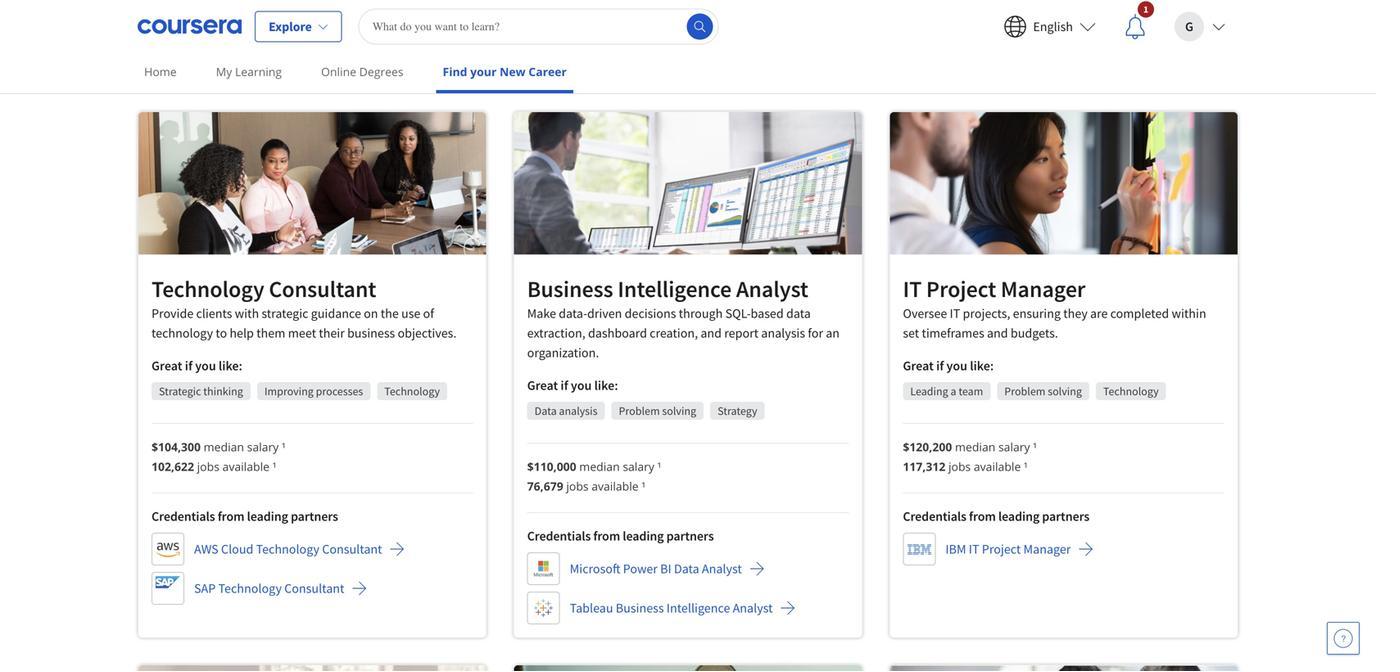 Task type: locate. For each thing, give the bounding box(es) containing it.
0 horizontal spatial from
[[218, 509, 244, 525]]

1 vertical spatial solving
[[662, 404, 696, 419]]

1 vertical spatial problem
[[619, 404, 660, 419]]

leading up aws cloud technology consultant link at the bottom left of page
[[247, 509, 288, 525]]

credentials from leading partners up "cloud" on the left of the page
[[152, 509, 338, 525]]

great if you like: for it
[[903, 358, 994, 374]]

and down projects,
[[987, 325, 1008, 342]]

partners
[[291, 509, 338, 525], [1042, 509, 1090, 525], [666, 528, 714, 545]]

leading for project
[[998, 509, 1040, 525]]

0 horizontal spatial jobs
[[197, 459, 219, 475]]

median inside the "$120,200 median salary ¹ 117,312 jobs available ¹"
[[955, 440, 996, 455]]

and
[[701, 325, 722, 342], [987, 325, 1008, 342]]

2 horizontal spatial you
[[947, 358, 967, 374]]

1 horizontal spatial problem solving
[[1005, 384, 1082, 399]]

problem solving down budgets.
[[1005, 384, 1082, 399]]

business up data-
[[527, 275, 613, 304]]

median inside $110,000 median salary ¹ 76,679 jobs available ¹
[[579, 459, 620, 475]]

0 vertical spatial manager
[[1001, 275, 1086, 304]]

1 vertical spatial intelligence
[[667, 601, 730, 617]]

2 horizontal spatial credentials
[[903, 509, 967, 525]]

analyst
[[736, 275, 808, 304], [702, 561, 742, 578], [733, 601, 773, 617]]

it up timeframes
[[950, 306, 960, 322]]

data right bi
[[674, 561, 699, 578]]

and down the through
[[701, 325, 722, 342]]

technology inside technology consultant provide clients with strategic guidance on the use of technology to help them meet their business objectives.
[[152, 275, 264, 303]]

2 horizontal spatial from
[[969, 509, 996, 525]]

intelligence up decisions
[[618, 275, 732, 304]]

great if you like: up strategic thinking at the left bottom of page
[[152, 358, 242, 374]]

2 horizontal spatial great if you like:
[[903, 358, 994, 374]]

with
[[235, 305, 259, 322]]

intelligence inside business intelligence analyst make data-driven decisions through sql-based data extraction, dashboard creation, and report analysis for an organization.
[[618, 275, 732, 304]]

salary inside $104,300 median salary ¹ 102,622 jobs available ¹
[[247, 439, 279, 455]]

you up the a
[[947, 358, 967, 374]]

you for business
[[571, 378, 592, 394]]

it project manager oversee it projects, ensuring they are completed within set timeframes and budgets.
[[903, 275, 1206, 342]]

0 vertical spatial it
[[903, 275, 922, 304]]

from up microsoft
[[593, 528, 620, 545]]

great if you like: for business
[[527, 378, 618, 394]]

consultant
[[269, 275, 376, 303], [322, 541, 382, 558], [284, 581, 344, 597]]

like: up team
[[970, 358, 994, 374]]

sap
[[194, 581, 216, 597]]

leading up microsoft power bi data analyst link
[[623, 528, 664, 545]]

sap technology consultant
[[194, 581, 344, 597]]

business down 'power'
[[616, 601, 664, 617]]

median right $110,000
[[579, 459, 620, 475]]

great if you like: up data analysis at left
[[527, 378, 618, 394]]

if up strategic
[[185, 358, 193, 374]]

1 horizontal spatial credentials
[[527, 528, 591, 545]]

2 horizontal spatial it
[[969, 542, 979, 558]]

analysis
[[761, 325, 805, 342], [559, 404, 598, 419]]

great if you like:
[[152, 358, 242, 374], [903, 358, 994, 374], [527, 378, 618, 394]]

technology up clients
[[152, 275, 264, 303]]

like: up data analysis at left
[[594, 378, 618, 394]]

online
[[321, 64, 356, 79]]

0 horizontal spatial great
[[152, 358, 182, 374]]

technology down completed
[[1103, 384, 1159, 399]]

0 vertical spatial problem solving
[[1005, 384, 1082, 399]]

great up strategic
[[152, 358, 182, 374]]

available right 117,312
[[974, 459, 1021, 475]]

salary
[[247, 439, 279, 455], [999, 440, 1030, 455], [623, 459, 654, 475]]

credentials from leading partners for intelligence
[[527, 528, 714, 545]]

jobs right 102,622
[[197, 459, 219, 475]]

jobs inside the "$120,200 median salary ¹ 117,312 jobs available ¹"
[[949, 459, 971, 475]]

analyst inside business intelligence analyst make data-driven decisions through sql-based data extraction, dashboard creation, and report analysis for an organization.
[[736, 275, 808, 304]]

g button
[[1162, 0, 1239, 53]]

available right 76,679 in the bottom left of the page
[[592, 479, 639, 495]]

use
[[401, 305, 420, 322]]

jobs for technology
[[197, 459, 219, 475]]

jobs right 76,679 in the bottom left of the page
[[566, 479, 589, 495]]

partners up the ibm it project manager
[[1042, 509, 1090, 525]]

you up data analysis at left
[[571, 378, 592, 394]]

help center image
[[1334, 629, 1353, 649]]

2 horizontal spatial median
[[955, 440, 996, 455]]

google cybersecurity
[[194, 7, 311, 24]]

problem
[[1005, 384, 1046, 399], [619, 404, 660, 419]]

like: up thinking
[[219, 358, 242, 374]]

2 vertical spatial analyst
[[733, 601, 773, 617]]

0 horizontal spatial like:
[[219, 358, 242, 374]]

credentials from leading partners up the ibm it project manager link
[[903, 509, 1090, 525]]

1
[[1143, 3, 1149, 16]]

problem right team
[[1005, 384, 1046, 399]]

online degrees link
[[315, 53, 410, 90]]

you for technology
[[195, 358, 216, 374]]

0 horizontal spatial great if you like:
[[152, 358, 242, 374]]

median for consultant
[[204, 439, 244, 455]]

technology down objectives.
[[384, 384, 440, 399]]

0 vertical spatial analysis
[[761, 325, 805, 342]]

ensuring
[[1013, 306, 1061, 322]]

1 horizontal spatial like:
[[594, 378, 618, 394]]

2 horizontal spatial partners
[[1042, 509, 1090, 525]]

$104,300 median salary ¹ 102,622 jobs available ¹
[[152, 439, 286, 475]]

1 horizontal spatial if
[[561, 378, 568, 394]]

0 horizontal spatial it
[[903, 275, 922, 304]]

median inside $104,300 median salary ¹ 102,622 jobs available ¹
[[204, 439, 244, 455]]

project
[[926, 275, 996, 304], [982, 542, 1021, 558]]

salary for intelligence
[[623, 459, 654, 475]]

partners for intelligence
[[666, 528, 714, 545]]

google
[[194, 7, 233, 24]]

it up oversee
[[903, 275, 922, 304]]

google cybersecurity link
[[152, 0, 334, 32]]

problem right data analysis at left
[[619, 404, 660, 419]]

1 horizontal spatial business
[[616, 601, 664, 617]]

median for project
[[955, 440, 996, 455]]

from
[[218, 509, 244, 525], [969, 509, 996, 525], [593, 528, 620, 545]]

team
[[959, 384, 983, 399]]

jobs inside $110,000 median salary ¹ 76,679 jobs available ¹
[[566, 479, 589, 495]]

salary inside $110,000 median salary ¹ 76,679 jobs available ¹
[[623, 459, 654, 475]]

partners up bi
[[666, 528, 714, 545]]

1 horizontal spatial leading
[[623, 528, 664, 545]]

0 horizontal spatial if
[[185, 358, 193, 374]]

1 and from the left
[[701, 325, 722, 342]]

business
[[527, 275, 613, 304], [616, 601, 664, 617]]

available
[[222, 459, 269, 475], [974, 459, 1021, 475], [592, 479, 639, 495]]

a
[[951, 384, 956, 399]]

0 horizontal spatial credentials
[[152, 509, 215, 525]]

0 vertical spatial project
[[926, 275, 996, 304]]

2 horizontal spatial leading
[[998, 509, 1040, 525]]

jobs right 117,312
[[949, 459, 971, 475]]

2 horizontal spatial salary
[[999, 440, 1030, 455]]

solving left strategy
[[662, 404, 696, 419]]

1 horizontal spatial you
[[571, 378, 592, 394]]

credentials up microsoft
[[527, 528, 591, 545]]

great for business
[[527, 378, 558, 394]]

oversee
[[903, 306, 947, 322]]

available for intelligence
[[592, 479, 639, 495]]

data-
[[559, 306, 587, 322]]

credentials
[[152, 509, 215, 525], [903, 509, 967, 525], [527, 528, 591, 545]]

0 vertical spatial problem
[[1005, 384, 1046, 399]]

2 horizontal spatial great
[[903, 358, 934, 374]]

median right the $104,300
[[204, 439, 244, 455]]

tableau business intelligence analyst
[[570, 601, 773, 617]]

decisions
[[625, 306, 676, 322]]

$110,000
[[527, 459, 576, 475]]

it right ibm on the bottom right
[[969, 542, 979, 558]]

0 vertical spatial solving
[[1048, 384, 1082, 399]]

analysis down organization.
[[559, 404, 598, 419]]

you
[[195, 358, 216, 374], [947, 358, 967, 374], [571, 378, 592, 394]]

median right $120,200
[[955, 440, 996, 455]]

data up $110,000
[[535, 404, 557, 419]]

english
[[1033, 18, 1073, 35]]

$120,200
[[903, 440, 952, 455]]

1 horizontal spatial great if you like:
[[527, 378, 618, 394]]

within
[[1172, 306, 1206, 322]]

available inside $110,000 median salary ¹ 76,679 jobs available ¹
[[592, 479, 639, 495]]

1 horizontal spatial partners
[[666, 528, 714, 545]]

1 horizontal spatial and
[[987, 325, 1008, 342]]

driven
[[587, 306, 622, 322]]

if for it
[[936, 358, 944, 374]]

salary inside the "$120,200 median salary ¹ 117,312 jobs available ¹"
[[999, 440, 1030, 455]]

problem solving down creation,
[[619, 404, 696, 419]]

None search field
[[359, 9, 719, 45]]

intelligence down bi
[[667, 601, 730, 617]]

1 horizontal spatial solving
[[1048, 384, 1082, 399]]

analysis down data
[[761, 325, 805, 342]]

credentials from leading partners up 'power'
[[527, 528, 714, 545]]

solving
[[1048, 384, 1082, 399], [662, 404, 696, 419]]

leading
[[247, 509, 288, 525], [998, 509, 1040, 525], [623, 528, 664, 545]]

1 horizontal spatial data
[[674, 561, 699, 578]]

great up data analysis at left
[[527, 378, 558, 394]]

0 vertical spatial consultant
[[269, 275, 376, 303]]

business inside business intelligence analyst make data-driven decisions through sql-based data extraction, dashboard creation, and report analysis for an organization.
[[527, 275, 613, 304]]

the
[[381, 305, 399, 322]]

1 horizontal spatial available
[[592, 479, 639, 495]]

they
[[1063, 306, 1088, 322]]

1 vertical spatial business
[[616, 601, 664, 617]]

1 button
[[1109, 0, 1162, 53]]

2 horizontal spatial available
[[974, 459, 1021, 475]]

1 horizontal spatial problem
[[1005, 384, 1046, 399]]

1 horizontal spatial it
[[950, 306, 960, 322]]

project inside it project manager oversee it projects, ensuring they are completed within set timeframes and budgets.
[[926, 275, 996, 304]]

0 horizontal spatial problem
[[619, 404, 660, 419]]

project right ibm on the bottom right
[[982, 542, 1021, 558]]

0 vertical spatial intelligence
[[618, 275, 732, 304]]

if up leading a team
[[936, 358, 944, 374]]

provide
[[152, 305, 194, 322]]

1 vertical spatial project
[[982, 542, 1021, 558]]

2 horizontal spatial if
[[936, 358, 944, 374]]

0 horizontal spatial solving
[[662, 404, 696, 419]]

creation,
[[650, 325, 698, 342]]

like:
[[219, 358, 242, 374], [970, 358, 994, 374], [594, 378, 618, 394]]

0 horizontal spatial median
[[204, 439, 244, 455]]

1 horizontal spatial jobs
[[566, 479, 589, 495]]

salary for project
[[999, 440, 1030, 455]]

data
[[786, 306, 811, 322]]

jobs inside $104,300 median salary ¹ 102,622 jobs available ¹
[[197, 459, 219, 475]]

partners up aws cloud technology consultant
[[291, 509, 338, 525]]

problem solving for project
[[1005, 384, 1082, 399]]

1 horizontal spatial from
[[593, 528, 620, 545]]

0 vertical spatial analyst
[[736, 275, 808, 304]]

solving for manager
[[1048, 384, 1082, 399]]

0 horizontal spatial analysis
[[559, 404, 598, 419]]

my learning link
[[209, 53, 288, 90]]

aws cloud technology consultant link
[[152, 533, 405, 566]]

0 horizontal spatial leading
[[247, 509, 288, 525]]

median
[[204, 439, 244, 455], [955, 440, 996, 455], [579, 459, 620, 475]]

explore
[[269, 18, 312, 35]]

available right 102,622
[[222, 459, 269, 475]]

from up "cloud" on the left of the page
[[218, 509, 244, 525]]

0 vertical spatial data
[[535, 404, 557, 419]]

english button
[[991, 0, 1109, 53]]

explore button
[[255, 11, 342, 42]]

1 horizontal spatial credentials from leading partners
[[527, 528, 714, 545]]

0 horizontal spatial problem solving
[[619, 404, 696, 419]]

available inside $104,300 median salary ¹ 102,622 jobs available ¹
[[222, 459, 269, 475]]

0 horizontal spatial salary
[[247, 439, 279, 455]]

1 horizontal spatial great
[[527, 378, 558, 394]]

if up data analysis at left
[[561, 378, 568, 394]]

jobs for it
[[949, 459, 971, 475]]

0 horizontal spatial business
[[527, 275, 613, 304]]

1 horizontal spatial analysis
[[761, 325, 805, 342]]

project inside the ibm it project manager link
[[982, 542, 1021, 558]]

0 horizontal spatial and
[[701, 325, 722, 342]]

credentials from leading partners
[[152, 509, 338, 525], [903, 509, 1090, 525], [527, 528, 714, 545]]

microsoft power bi data analyst link
[[527, 553, 765, 586]]

intelligence
[[618, 275, 732, 304], [667, 601, 730, 617]]

1 vertical spatial problem solving
[[619, 404, 696, 419]]

¹
[[282, 439, 286, 455], [1033, 440, 1037, 455], [272, 459, 276, 475], [657, 459, 661, 475], [1024, 459, 1028, 475], [642, 479, 646, 495]]

0 horizontal spatial available
[[222, 459, 269, 475]]

you for it
[[947, 358, 967, 374]]

cybersecurity
[[235, 7, 311, 24]]

technology up sap technology consultant
[[256, 541, 319, 558]]

1 vertical spatial consultant
[[322, 541, 382, 558]]

problem for project
[[1005, 384, 1046, 399]]

and inside business intelligence analyst make data-driven decisions through sql-based data extraction, dashboard creation, and report analysis for an organization.
[[701, 325, 722, 342]]

0 vertical spatial business
[[527, 275, 613, 304]]

0 horizontal spatial partners
[[291, 509, 338, 525]]

credentials from leading partners for project
[[903, 509, 1090, 525]]

1 vertical spatial manager
[[1024, 542, 1071, 558]]

project up projects,
[[926, 275, 996, 304]]

credentials up ibm on the bottom right
[[903, 509, 967, 525]]

data
[[535, 404, 557, 419], [674, 561, 699, 578]]

available inside the "$120,200 median salary ¹ 117,312 jobs available ¹"
[[974, 459, 1021, 475]]

2 horizontal spatial jobs
[[949, 459, 971, 475]]

leading up the ibm it project manager
[[998, 509, 1040, 525]]

sap technology consultant link
[[152, 573, 367, 605]]

1 vertical spatial analyst
[[702, 561, 742, 578]]

processes
[[316, 384, 363, 399]]

and inside it project manager oversee it projects, ensuring they are completed within set timeframes and budgets.
[[987, 325, 1008, 342]]

2 horizontal spatial credentials from leading partners
[[903, 509, 1090, 525]]

solving down budgets.
[[1048, 384, 1082, 399]]

credentials from leading partners for consultant
[[152, 509, 338, 525]]

like: for consultant
[[219, 358, 242, 374]]

credentials up aws
[[152, 509, 215, 525]]

from up the ibm it project manager link
[[969, 509, 996, 525]]

great up leading
[[903, 358, 934, 374]]

0 horizontal spatial credentials from leading partners
[[152, 509, 338, 525]]

based
[[751, 306, 784, 322]]

2 horizontal spatial like:
[[970, 358, 994, 374]]

if for business
[[561, 378, 568, 394]]

great if you like: up leading a team
[[903, 358, 994, 374]]

1 horizontal spatial median
[[579, 459, 620, 475]]

you up strategic thinking at the left bottom of page
[[195, 358, 216, 374]]

1 horizontal spatial salary
[[623, 459, 654, 475]]

2 and from the left
[[987, 325, 1008, 342]]

projects,
[[963, 306, 1010, 322]]

0 horizontal spatial you
[[195, 358, 216, 374]]



Task type: vqa. For each thing, say whether or not it's contained in the screenshot.
The Course
no



Task type: describe. For each thing, give the bounding box(es) containing it.
if for technology
[[185, 358, 193, 374]]

extraction,
[[527, 325, 585, 342]]

tableau business intelligence analyst link
[[527, 592, 796, 625]]

76,679
[[527, 479, 563, 495]]

from for intelligence
[[593, 528, 620, 545]]

organization.
[[527, 345, 599, 361]]

learning
[[235, 64, 282, 79]]

improving
[[264, 384, 314, 399]]

bi
[[660, 561, 671, 578]]

credentials for business
[[527, 528, 591, 545]]

through
[[679, 306, 723, 322]]

objectives.
[[398, 325, 457, 342]]

strategic
[[262, 305, 308, 322]]

available for project
[[974, 459, 1021, 475]]

salary for consultant
[[247, 439, 279, 455]]

on
[[364, 305, 378, 322]]

home
[[144, 64, 177, 79]]

problem solving for intelligence
[[619, 404, 696, 419]]

set
[[903, 325, 919, 342]]

my
[[216, 64, 232, 79]]

thinking
[[203, 384, 243, 399]]

microsoft power bi data analyst
[[570, 561, 742, 578]]

technology down "cloud" on the left of the page
[[218, 581, 282, 597]]

microsoft
[[570, 561, 620, 578]]

aws cloud technology consultant
[[194, 541, 382, 558]]

coursera image
[[138, 14, 242, 40]]

leading for intelligence
[[623, 528, 664, 545]]

like: for project
[[970, 358, 994, 374]]

for
[[808, 325, 823, 342]]

117,312
[[903, 459, 946, 475]]

leading
[[910, 384, 948, 399]]

strategy
[[718, 404, 757, 419]]

their
[[319, 325, 345, 342]]

clients
[[196, 305, 232, 322]]

make
[[527, 306, 556, 322]]

them
[[256, 325, 285, 342]]

report
[[724, 325, 759, 342]]

0 horizontal spatial data
[[535, 404, 557, 419]]

ibm it project manager link
[[903, 533, 1094, 566]]

What do you want to learn? text field
[[359, 9, 719, 45]]

tableau
[[570, 601, 613, 617]]

from for consultant
[[218, 509, 244, 525]]

jobs for business
[[566, 479, 589, 495]]

strategic thinking
[[159, 384, 243, 399]]

budgets.
[[1011, 325, 1058, 342]]

business
[[347, 325, 395, 342]]

degrees
[[359, 64, 403, 79]]

my learning
[[216, 64, 282, 79]]

leading a team
[[910, 384, 983, 399]]

improving processes
[[264, 384, 363, 399]]

online degrees
[[321, 64, 403, 79]]

partners for project
[[1042, 509, 1090, 525]]

manager inside it project manager oversee it projects, ensuring they are completed within set timeframes and budgets.
[[1001, 275, 1086, 304]]

problem for intelligence
[[619, 404, 660, 419]]

an
[[826, 325, 840, 342]]

credentials for it
[[903, 509, 967, 525]]

business intelligence analyst make data-driven decisions through sql-based data extraction, dashboard creation, and report analysis for an organization.
[[527, 275, 840, 361]]

like: for intelligence
[[594, 378, 618, 394]]

timeframes
[[922, 325, 984, 342]]

1 vertical spatial data
[[674, 561, 699, 578]]

great if you like: for technology
[[152, 358, 242, 374]]

great for technology
[[152, 358, 182, 374]]

dashboard
[[588, 325, 647, 342]]

g
[[1185, 18, 1193, 35]]

ibm it project manager
[[946, 542, 1071, 558]]

of
[[423, 305, 434, 322]]

completed
[[1110, 306, 1169, 322]]

credentials for technology
[[152, 509, 215, 525]]

power
[[623, 561, 658, 578]]

2 vertical spatial it
[[969, 542, 979, 558]]

great for it
[[903, 358, 934, 374]]

2 vertical spatial consultant
[[284, 581, 344, 597]]

career
[[529, 64, 567, 79]]

solving for analyst
[[662, 404, 696, 419]]

find your new career link
[[436, 53, 573, 93]]

ibm
[[946, 542, 966, 558]]

available for consultant
[[222, 459, 269, 475]]

$120,200 median salary ¹ 117,312 jobs available ¹
[[903, 440, 1037, 475]]

home link
[[138, 53, 183, 90]]

guidance
[[311, 305, 361, 322]]

technology
[[152, 325, 213, 342]]

technology consultant provide clients with strategic guidance on the use of technology to help them meet their business objectives.
[[152, 275, 457, 342]]

find
[[443, 64, 467, 79]]

cloud
[[221, 541, 253, 558]]

1 vertical spatial it
[[950, 306, 960, 322]]

from for project
[[969, 509, 996, 525]]

sql-
[[725, 306, 751, 322]]

partners for consultant
[[291, 509, 338, 525]]

leading for consultant
[[247, 509, 288, 525]]

1 vertical spatial analysis
[[559, 404, 598, 419]]

strategic
[[159, 384, 201, 399]]

median for intelligence
[[579, 459, 620, 475]]

find your new career
[[443, 64, 567, 79]]

aws
[[194, 541, 218, 558]]

are
[[1090, 306, 1108, 322]]

new
[[500, 64, 526, 79]]

consultant inside technology consultant provide clients with strategic guidance on the use of technology to help them meet their business objectives.
[[269, 275, 376, 303]]

analysis inside business intelligence analyst make data-driven decisions through sql-based data extraction, dashboard creation, and report analysis for an organization.
[[761, 325, 805, 342]]

your
[[470, 64, 497, 79]]

data analysis
[[535, 404, 598, 419]]



